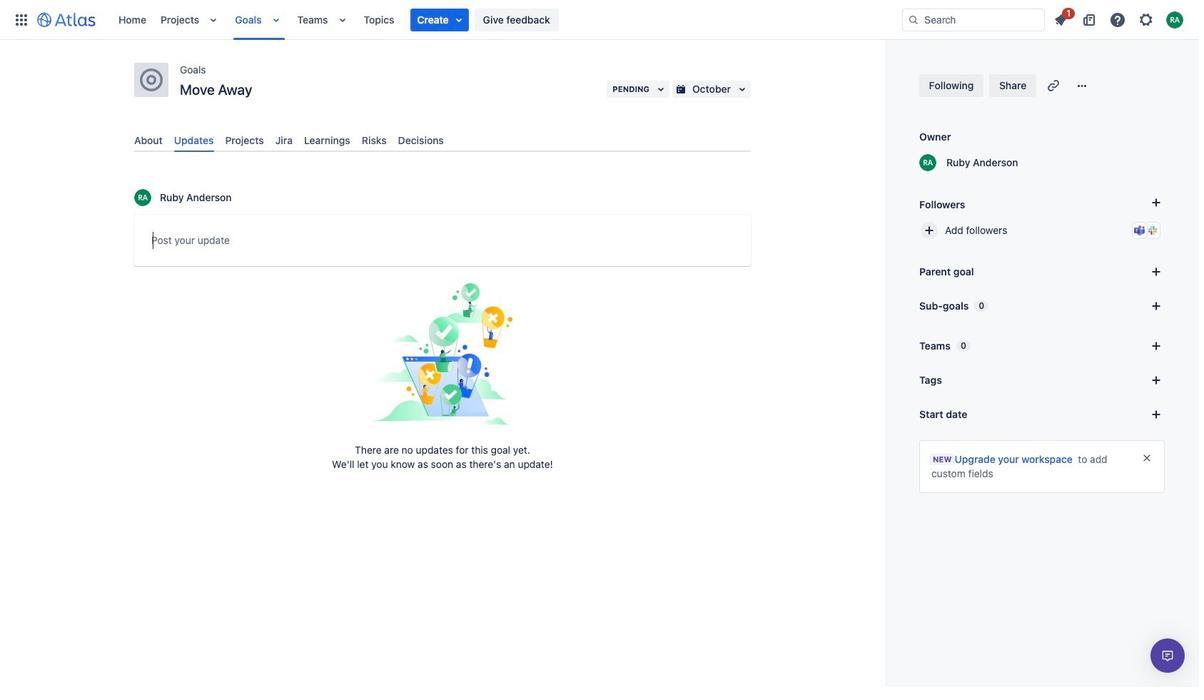 Task type: locate. For each thing, give the bounding box(es) containing it.
add follower image
[[921, 222, 938, 239]]

1 horizontal spatial list item
[[1048, 5, 1075, 31]]

list
[[111, 0, 902, 40], [1048, 5, 1191, 31]]

msteams logo showing  channels are connected to this goal image
[[1134, 225, 1146, 236]]

settings image
[[1138, 11, 1155, 28]]

list item
[[1048, 5, 1075, 31], [410, 8, 469, 31]]

tab list
[[128, 128, 757, 152]]

0 horizontal spatial list
[[111, 0, 902, 40]]

open intercom messenger image
[[1159, 647, 1176, 665]]

list item inside top element
[[410, 8, 469, 31]]

Search field
[[902, 8, 1045, 31]]

help image
[[1109, 11, 1126, 28]]

switch to... image
[[13, 11, 30, 28]]

account image
[[1166, 11, 1184, 28]]

close banner image
[[1141, 453, 1153, 464]]

None search field
[[902, 8, 1045, 31]]

banner
[[0, 0, 1199, 40]]

0 horizontal spatial list item
[[410, 8, 469, 31]]

search image
[[908, 14, 919, 25]]

add team image
[[1148, 338, 1165, 355]]

notifications image
[[1052, 11, 1069, 28]]

add a follower image
[[1148, 194, 1165, 211]]

1 horizontal spatial list
[[1048, 5, 1191, 31]]



Task type: vqa. For each thing, say whether or not it's contained in the screenshot.
Help icon
yes



Task type: describe. For each thing, give the bounding box(es) containing it.
top element
[[9, 0, 902, 40]]

Main content area, start typing to enter text. text field
[[151, 232, 734, 254]]

more icon image
[[1074, 77, 1091, 94]]

goal icon image
[[140, 69, 163, 91]]

set start date image
[[1148, 406, 1165, 423]]

slack logo showing nan channels are connected to this goal image
[[1147, 225, 1159, 236]]

add tag image
[[1148, 372, 1165, 389]]



